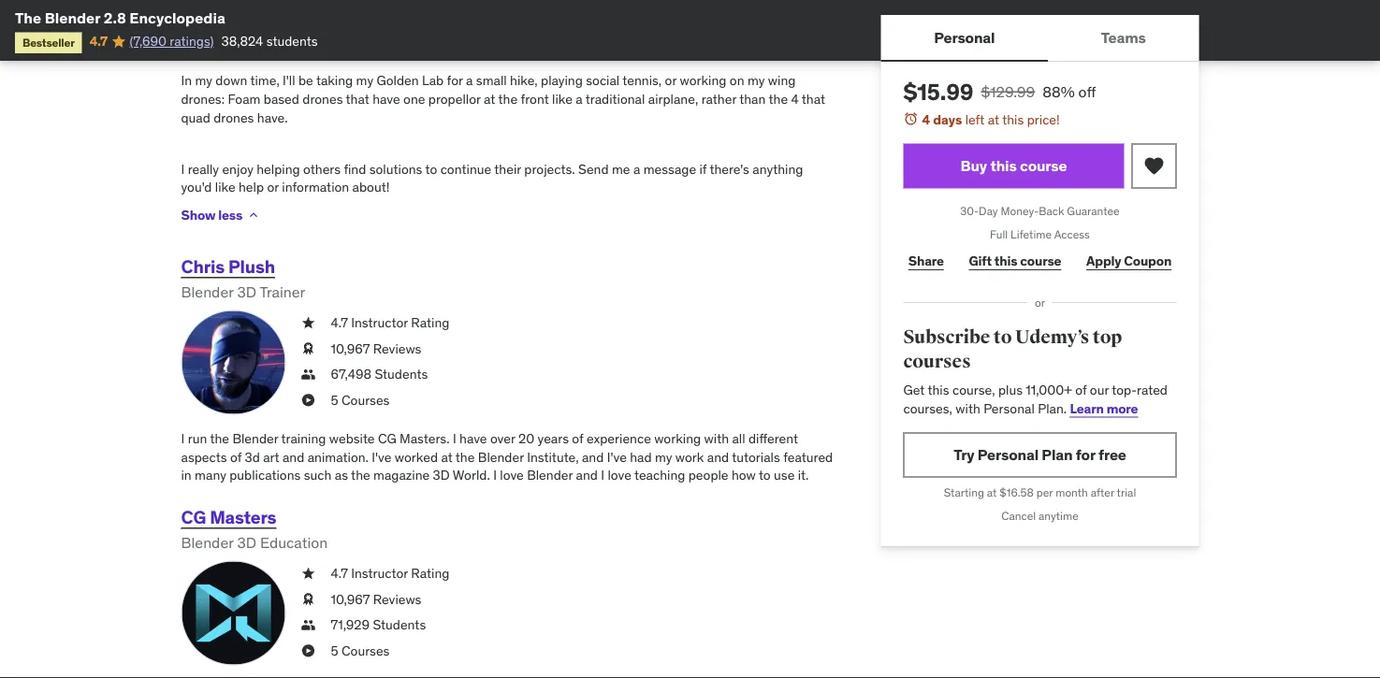 Task type: describe. For each thing, give the bounding box(es) containing it.
cg masters link
[[181, 507, 276, 530]]

personal inside personal 'button'
[[934, 28, 995, 47]]

my inside i run the blender training website cg masters. i have over 20 years of experience working with all different aspects of 3d art and animation. i've worked at the blender institute, and i've had my work and tutorials featured in many publications such as the magazine 3d world. i love blender and i love teaching people how to use it.
[[655, 449, 673, 466]]

gift
[[969, 253, 992, 269]]

plus
[[999, 382, 1023, 399]]

lifetime
[[1011, 227, 1052, 242]]

guarantee
[[1067, 204, 1120, 219]]

30-day money-back guarantee full lifetime access
[[961, 204, 1120, 242]]

if
[[700, 161, 707, 178]]

udemy's
[[1016, 326, 1090, 349]]

courses for cg masters
[[342, 643, 390, 660]]

the down animation.
[[351, 468, 370, 484]]

art
[[263, 449, 280, 466]]

as inside 'hi i'm lee. i work in animation and have an interest in game making. my hope is to share helpful production tools as i've experimented with them, and where i've had success.'
[[181, 21, 194, 38]]

the blender
[[210, 431, 278, 448]]

4 inside in my down time, i'll be taking my golden lab for a small hike, playing social tennis, or working on my wing drones: foam based drones that have one propellor at the front like a traditional airplane, rather than the 4 that quad drones have.
[[791, 91, 799, 108]]

website
[[329, 431, 375, 448]]

full
[[990, 227, 1008, 242]]

5 courses for masters
[[331, 643, 390, 660]]

i inside 'hi i'm lee. i work in animation and have an interest in game making. my hope is to share helpful production tools as i've experimented with them, and where i've had success.'
[[245, 3, 249, 20]]

apply coupon button
[[1082, 243, 1177, 280]]

3d
[[245, 449, 260, 466]]

on
[[730, 73, 745, 90]]

ratings)
[[170, 33, 214, 50]]

personal inside try personal plan for free link
[[978, 445, 1039, 465]]

apply
[[1087, 253, 1122, 269]]

work inside i run the blender training website cg masters. i have over 20 years of experience working with all different aspects of 3d art and animation. i've worked at the blender institute, and i've had my work and tutorials featured in many publications such as the magazine 3d world. i love blender and i love teaching people how to use it.
[[676, 449, 704, 466]]

4.7 instructor rating for plush
[[331, 315, 450, 332]]

xsmall image for 71,929 students
[[301, 617, 316, 635]]

blender down 'institute,'
[[527, 468, 573, 484]]

30-
[[961, 204, 979, 219]]

golden
[[377, 73, 419, 90]]

aspects
[[181, 449, 227, 466]]

propellor
[[429, 91, 481, 108]]

i right masters. on the left of page
[[453, 431, 457, 448]]

buy this course button
[[904, 144, 1125, 189]]

instructor for plush
[[351, 315, 408, 332]]

their
[[495, 161, 521, 178]]

left
[[966, 111, 985, 128]]

different
[[749, 431, 798, 448]]

helping
[[257, 161, 300, 178]]

small
[[476, 73, 507, 90]]

blender up bestseller
[[45, 8, 100, 27]]

try
[[954, 445, 975, 465]]

chris plush image
[[181, 311, 286, 416]]

xsmall image for 67,498 students
[[301, 366, 316, 384]]

i've down interest
[[433, 21, 453, 38]]

masters.
[[400, 431, 450, 448]]

coupon
[[1125, 253, 1172, 269]]

game
[[495, 3, 528, 20]]

all
[[732, 431, 746, 448]]

work inside 'hi i'm lee. i work in animation and have an interest in game making. my hope is to share helpful production tools as i've experimented with them, and where i've had success.'
[[252, 3, 281, 20]]

institute,
[[527, 449, 579, 466]]

at inside i run the blender training website cg masters. i have over 20 years of experience working with all different aspects of 3d art and animation. i've worked at the blender institute, and i've had my work and tutorials featured in many publications such as the magazine 3d world. i love blender and i love teaching people how to use it.
[[441, 449, 453, 466]]

course for gift this course
[[1021, 253, 1062, 269]]

teams button
[[1049, 15, 1200, 60]]

xsmall image for 4.7 instructor rating
[[301, 314, 316, 333]]

2 love from the left
[[608, 468, 632, 484]]

have.
[[257, 109, 288, 126]]

be
[[299, 73, 313, 90]]

others
[[303, 161, 341, 178]]

cg inside 'cg masters blender 3d education'
[[181, 507, 206, 530]]

a inside i really enjoy helping others find solutions to continue their projects. send me a message if there's anything you'd like help or information about!
[[634, 161, 641, 178]]

1 horizontal spatial drones
[[303, 91, 343, 108]]

working inside in my down time, i'll be taking my golden lab for a small hike, playing social tennis, or working on my wing drones: foam based drones that have one propellor at the front like a traditional airplane, rather than the 4 that quad drones have.
[[680, 73, 727, 90]]

price!
[[1028, 111, 1060, 128]]

0 vertical spatial 4.7
[[90, 33, 108, 50]]

i've up magazine
[[372, 449, 392, 466]]

(7,690
[[130, 33, 167, 50]]

starting at $16.58 per month after trial cancel anytime
[[944, 486, 1137, 524]]

you'd
[[181, 179, 212, 196]]

i'll
[[283, 73, 295, 90]]

10,967 reviews for chris plush
[[331, 341, 422, 358]]

down
[[216, 73, 247, 90]]

anything
[[753, 161, 804, 178]]

success.
[[481, 21, 531, 38]]

learn more
[[1070, 400, 1139, 417]]

teams
[[1102, 28, 1146, 47]]

really
[[188, 161, 219, 178]]

day
[[979, 204, 998, 219]]

hi
[[181, 3, 194, 20]]

blender inside chris plush blender 3d trainer
[[181, 283, 234, 302]]

blender down over
[[478, 449, 524, 466]]

cg masters image
[[181, 562, 286, 666]]

this down $129.99
[[1003, 111, 1024, 128]]

continue
[[441, 161, 492, 178]]

rating for plush
[[411, 315, 450, 332]]

rating for masters
[[411, 566, 450, 583]]

masters
[[210, 507, 276, 530]]

0 vertical spatial a
[[466, 73, 473, 90]]

3d inside i run the blender training website cg masters. i have over 20 years of experience working with all different aspects of 3d art and animation. i've worked at the blender institute, and i've had my work and tutorials featured in many publications such as the magazine 3d world. i love blender and i love teaching people how to use it.
[[433, 468, 450, 484]]

after
[[1091, 486, 1115, 500]]

xsmall image for 5 courses
[[301, 392, 316, 410]]

solutions
[[369, 161, 423, 178]]

plan
[[1042, 445, 1073, 465]]

get this course, plus 11,000+ of our top-rated courses, with personal plan.
[[904, 382, 1168, 417]]

courses for chris plush
[[342, 392, 390, 409]]

time,
[[250, 73, 280, 90]]

5 courses for plush
[[331, 392, 390, 409]]

working inside i run the blender training website cg masters. i have over 20 years of experience working with all different aspects of 3d art and animation. i've worked at the blender institute, and i've had my work and tutorials featured in many publications such as the magazine 3d world. i love blender and i love teaching people how to use it.
[[655, 431, 701, 448]]

animation.
[[308, 449, 369, 466]]

off
[[1079, 82, 1096, 101]]

10,967 reviews for cg masters
[[331, 592, 422, 608]]

students for plush
[[375, 367, 428, 383]]

i left the run
[[181, 431, 185, 448]]

1 that from the left
[[346, 91, 370, 108]]

tutorials
[[732, 449, 780, 466]]

tennis,
[[623, 73, 662, 90]]

at inside in my down time, i'll be taking my golden lab for a small hike, playing social tennis, or working on my wing drones: foam based drones that have one propellor at the front like a traditional airplane, rather than the 4 that quad drones have.
[[484, 91, 496, 108]]

gift this course
[[969, 253, 1062, 269]]

10,967 for masters
[[331, 592, 370, 608]]

have for animation
[[385, 3, 413, 20]]

alarm image
[[904, 111, 919, 126]]

5 for masters
[[331, 643, 338, 660]]

buy this course
[[961, 156, 1068, 176]]

education
[[260, 534, 328, 553]]

personal inside 'get this course, plus 11,000+ of our top-rated courses, with personal plan.'
[[984, 400, 1035, 417]]

wing
[[768, 73, 796, 90]]

message
[[644, 161, 697, 178]]

lab
[[422, 73, 444, 90]]

i down experience
[[601, 468, 605, 484]]

free
[[1099, 445, 1127, 465]]

apply coupon
[[1087, 253, 1172, 269]]

rated
[[1137, 382, 1168, 399]]

had inside i run the blender training website cg masters. i have over 20 years of experience working with all different aspects of 3d art and animation. i've worked at the blender institute, and i've had my work and tutorials featured in many publications such as the magazine 3d world. i love blender and i love teaching people how to use it.
[[630, 449, 652, 466]]

training
[[281, 431, 326, 448]]

and right them,
[[369, 21, 391, 38]]

at right left
[[988, 111, 1000, 128]]

4 xsmall image from the top
[[301, 643, 316, 661]]

run
[[188, 431, 207, 448]]

magazine
[[374, 468, 430, 484]]

10,967 for plush
[[331, 341, 370, 358]]

chris plush blender 3d trainer
[[181, 256, 305, 302]]

67,498 students
[[331, 367, 428, 383]]

them,
[[332, 21, 366, 38]]

and down training
[[283, 449, 305, 466]]

have for masters.
[[460, 431, 487, 448]]

trainer
[[260, 283, 305, 302]]

i inside i really enjoy helping others find solutions to continue their projects. send me a message if there's anything you'd like help or information about!
[[181, 161, 185, 178]]

hi i'm lee. i work in animation and have an interest in game making. my hope is to share helpful production tools as i've experimented with them, and where i've had success.
[[181, 3, 835, 38]]

4.7 for chris plush
[[331, 315, 348, 332]]



Task type: locate. For each thing, give the bounding box(es) containing it.
reviews up 67,498 students on the bottom
[[373, 341, 422, 358]]

students right 67,498
[[375, 367, 428, 383]]

2 rating from the top
[[411, 566, 450, 583]]

2 vertical spatial have
[[460, 431, 487, 448]]

1 horizontal spatial 4
[[923, 111, 931, 128]]

in left many
[[181, 468, 192, 484]]

foam
[[228, 91, 261, 108]]

0 vertical spatial students
[[375, 367, 428, 383]]

drones down taking
[[303, 91, 343, 108]]

show
[[181, 207, 216, 224]]

to left udemy's
[[994, 326, 1012, 349]]

xsmall image left 67,498
[[301, 366, 316, 384]]

the down 'hike,'
[[498, 91, 518, 108]]

course down lifetime
[[1021, 253, 1062, 269]]

1 horizontal spatial for
[[1076, 445, 1096, 465]]

students for masters
[[373, 617, 426, 634]]

1 xsmall image from the top
[[301, 340, 316, 359]]

or down helping
[[267, 179, 279, 196]]

based
[[264, 91, 299, 108]]

4.7 instructor rating up 67,498 students on the bottom
[[331, 315, 450, 332]]

2 vertical spatial 3d
[[237, 534, 257, 553]]

1 10,967 reviews from the top
[[331, 341, 422, 358]]

2 horizontal spatial of
[[1076, 382, 1087, 399]]

wishlist image
[[1143, 155, 1166, 177]]

1 vertical spatial reviews
[[373, 592, 422, 608]]

per
[[1037, 486, 1053, 500]]

days
[[933, 111, 963, 128]]

there's
[[710, 161, 750, 178]]

4.7 for cg masters
[[331, 566, 348, 583]]

subscribe to udemy's top courses
[[904, 326, 1123, 373]]

0 vertical spatial drones
[[303, 91, 343, 108]]

personal up $15.99
[[934, 28, 995, 47]]

0 vertical spatial as
[[181, 21, 194, 38]]

or inside i really enjoy helping others find solutions to continue their projects. send me a message if there's anything you'd like help or information about!
[[267, 179, 279, 196]]

0 horizontal spatial of
[[230, 449, 242, 466]]

5 courses down 71,929
[[331, 643, 390, 660]]

1 vertical spatial for
[[1076, 445, 1096, 465]]

3d for plush
[[237, 283, 257, 302]]

hope
[[601, 3, 630, 20]]

2 vertical spatial 4.7
[[331, 566, 348, 583]]

2 vertical spatial a
[[634, 161, 641, 178]]

instructor for masters
[[351, 566, 408, 583]]

2.8
[[104, 8, 126, 27]]

course inside gift this course link
[[1021, 253, 1062, 269]]

1 vertical spatial 5 courses
[[331, 643, 390, 660]]

publications
[[230, 468, 301, 484]]

1 horizontal spatial love
[[608, 468, 632, 484]]

1 love from the left
[[500, 468, 524, 484]]

have inside i run the blender training website cg masters. i have over 20 years of experience working with all different aspects of 3d art and animation. i've worked at the blender institute, and i've had my work and tutorials featured in many publications such as the magazine 3d world. i love blender and i love teaching people how to use it.
[[460, 431, 487, 448]]

and up them,
[[360, 3, 382, 20]]

to inside i really enjoy helping others find solutions to continue their projects. send me a message if there's anything you'd like help or information about!
[[425, 161, 437, 178]]

to inside i run the blender training website cg masters. i have over 20 years of experience working with all different aspects of 3d art and animation. i've worked at the blender institute, and i've had my work and tutorials featured in many publications such as the magazine 3d world. i love blender and i love teaching people how to use it.
[[759, 468, 771, 484]]

with down course,
[[956, 400, 981, 417]]

with inside i run the blender training website cg masters. i have over 20 years of experience working with all different aspects of 3d art and animation. i've worked at the blender institute, and i've had my work and tutorials featured in many publications such as the magazine 3d world. i love blender and i love teaching people how to use it.
[[704, 431, 729, 448]]

with down animation
[[305, 21, 330, 38]]

blender down 'chris'
[[181, 283, 234, 302]]

in my down time, i'll be taking my golden lab for a small hike, playing social tennis, or working on my wing drones: foam based drones that have one propellor at the front like a traditional airplane, rather than the 4 that quad drones have.
[[181, 73, 826, 126]]

and up people
[[707, 449, 729, 466]]

1 horizontal spatial or
[[665, 73, 677, 90]]

xsmall image right less on the left top
[[246, 208, 261, 223]]

like inside in my down time, i'll be taking my golden lab for a small hike, playing social tennis, or working on my wing drones: foam based drones that have one propellor at the front like a traditional airplane, rather than the 4 that quad drones have.
[[552, 91, 573, 108]]

0 horizontal spatial love
[[500, 468, 524, 484]]

this inside button
[[991, 156, 1017, 176]]

0 horizontal spatial that
[[346, 91, 370, 108]]

2 reviews from the top
[[373, 592, 422, 608]]

4.7 instructor rating up 71,929 students
[[331, 566, 450, 583]]

0 vertical spatial 10,967 reviews
[[331, 341, 422, 358]]

to inside 'hi i'm lee. i work in animation and have an interest in game making. my hope is to share helpful production tools as i've experimented with them, and where i've had success.'
[[646, 3, 658, 20]]

plush
[[228, 256, 275, 279]]

this
[[1003, 111, 1024, 128], [991, 156, 1017, 176], [995, 253, 1018, 269], [928, 382, 950, 399]]

the down wing
[[769, 91, 788, 108]]

have up where
[[385, 3, 413, 20]]

share
[[661, 3, 693, 20]]

0 vertical spatial 10,967
[[331, 341, 370, 358]]

personal
[[934, 28, 995, 47], [984, 400, 1035, 417], [978, 445, 1039, 465]]

courses down 67,498 students on the bottom
[[342, 392, 390, 409]]

1 horizontal spatial of
[[572, 431, 584, 448]]

1 rating from the top
[[411, 315, 450, 332]]

at down masters. on the left of page
[[441, 449, 453, 466]]

that right the than
[[802, 91, 826, 108]]

1 vertical spatial 10,967
[[331, 592, 370, 608]]

5 for plush
[[331, 392, 338, 409]]

or
[[665, 73, 677, 90], [267, 179, 279, 196], [1035, 296, 1046, 310]]

2 courses from the top
[[342, 643, 390, 660]]

1 horizontal spatial in
[[284, 3, 294, 20]]

0 vertical spatial cg
[[378, 431, 397, 448]]

like inside i really enjoy helping others find solutions to continue their projects. send me a message if there's anything you'd like help or information about!
[[215, 179, 236, 196]]

1 vertical spatial like
[[215, 179, 236, 196]]

38,824
[[221, 33, 263, 50]]

10,967 up 71,929
[[331, 592, 370, 608]]

working up 'teaching'
[[655, 431, 701, 448]]

to left continue
[[425, 161, 437, 178]]

0 vertical spatial with
[[305, 21, 330, 38]]

try personal plan for free link
[[904, 433, 1177, 478]]

teaching
[[635, 468, 686, 484]]

1 horizontal spatial that
[[802, 91, 826, 108]]

xsmall image
[[246, 208, 261, 223], [301, 314, 316, 333], [301, 366, 316, 384], [301, 392, 316, 410], [301, 617, 316, 635]]

2 5 from the top
[[331, 643, 338, 660]]

5 down 71,929
[[331, 643, 338, 660]]

1 vertical spatial working
[[655, 431, 701, 448]]

it.
[[798, 468, 809, 484]]

for left free
[[1076, 445, 1096, 465]]

have inside 'hi i'm lee. i work in animation and have an interest in game making. my hope is to share helpful production tools as i've experimented with them, and where i've had success.'
[[385, 3, 413, 20]]

had
[[456, 21, 478, 38], [630, 449, 652, 466]]

2 that from the left
[[802, 91, 826, 108]]

like down playing
[[552, 91, 573, 108]]

1 5 courses from the top
[[331, 392, 390, 409]]

0 vertical spatial rating
[[411, 315, 450, 332]]

courses
[[904, 350, 971, 373]]

2 xsmall image from the top
[[301, 565, 316, 584]]

$15.99
[[904, 78, 974, 106]]

information
[[282, 179, 349, 196]]

to left use
[[759, 468, 771, 484]]

of
[[1076, 382, 1087, 399], [572, 431, 584, 448], [230, 449, 242, 466]]

0 horizontal spatial work
[[252, 3, 281, 20]]

working up rather
[[680, 73, 727, 90]]

reviews up 71,929 students
[[373, 592, 422, 608]]

1 vertical spatial 4
[[923, 111, 931, 128]]

2 vertical spatial personal
[[978, 445, 1039, 465]]

love down experience
[[608, 468, 632, 484]]

4.7 instructor rating
[[331, 315, 450, 332], [331, 566, 450, 583]]

1 horizontal spatial as
[[335, 468, 348, 484]]

a left small in the top left of the page
[[466, 73, 473, 90]]

blender down cg masters link
[[181, 534, 234, 553]]

1 vertical spatial drones
[[214, 109, 254, 126]]

1 vertical spatial have
[[373, 91, 400, 108]]

1 vertical spatial as
[[335, 468, 348, 484]]

the up world.
[[456, 449, 475, 466]]

0 horizontal spatial as
[[181, 21, 194, 38]]

10,967
[[331, 341, 370, 358], [331, 592, 370, 608]]

me
[[612, 161, 630, 178]]

gift this course link
[[964, 243, 1067, 280]]

10,967 up 67,498
[[331, 341, 370, 358]]

cg up worked
[[378, 431, 397, 448]]

world.
[[453, 468, 490, 484]]

0 horizontal spatial had
[[456, 21, 478, 38]]

i've down experience
[[607, 449, 627, 466]]

1 vertical spatial rating
[[411, 566, 450, 583]]

course up back
[[1020, 156, 1068, 176]]

had inside 'hi i'm lee. i work in animation and have an interest in game making. my hope is to share helpful production tools as i've experimented with them, and where i've had success.'
[[456, 21, 478, 38]]

5 courses
[[331, 392, 390, 409], [331, 643, 390, 660]]

have left over
[[460, 431, 487, 448]]

1 10,967 from the top
[[331, 341, 370, 358]]

enjoy
[[222, 161, 254, 178]]

2 vertical spatial or
[[1035, 296, 1046, 310]]

work up experimented at the top of the page
[[252, 3, 281, 20]]

my
[[195, 73, 212, 90], [356, 73, 374, 90], [748, 73, 765, 90], [655, 449, 673, 466]]

0 vertical spatial or
[[665, 73, 677, 90]]

as inside i run the blender training website cg masters. i have over 20 years of experience working with all different aspects of 3d art and animation. i've worked at the blender institute, and i've had my work and tutorials featured in many publications such as the magazine 3d world. i love blender and i love teaching people how to use it.
[[335, 468, 348, 484]]

personal up $16.58
[[978, 445, 1039, 465]]

our
[[1090, 382, 1109, 399]]

with left all
[[704, 431, 729, 448]]

3d inside 'cg masters blender 3d education'
[[237, 534, 257, 553]]

1 vertical spatial or
[[267, 179, 279, 196]]

11,000+
[[1026, 382, 1073, 399]]

1 horizontal spatial cg
[[378, 431, 397, 448]]

0 horizontal spatial 4
[[791, 91, 799, 108]]

the
[[15, 8, 41, 27]]

the blender 2.8 encyclopedia
[[15, 8, 225, 27]]

front
[[521, 91, 549, 108]]

worked
[[395, 449, 438, 466]]

1 reviews from the top
[[373, 341, 422, 358]]

71,929
[[331, 617, 370, 634]]

1 horizontal spatial with
[[704, 431, 729, 448]]

$129.99
[[981, 82, 1036, 101]]

students
[[266, 33, 318, 50]]

students right 71,929
[[373, 617, 426, 634]]

people
[[689, 468, 729, 484]]

animation
[[297, 3, 357, 20]]

tab list containing personal
[[881, 15, 1200, 62]]

1 vertical spatial work
[[676, 449, 704, 466]]

and
[[360, 3, 382, 20], [369, 21, 391, 38], [283, 449, 305, 466], [582, 449, 604, 466], [707, 449, 729, 466], [576, 468, 598, 484]]

5 courses down 67,498
[[331, 392, 390, 409]]

i right lee.
[[245, 3, 249, 20]]

had up 'teaching'
[[630, 449, 652, 466]]

1 horizontal spatial had
[[630, 449, 652, 466]]

10,967 reviews up 71,929 students
[[331, 592, 422, 608]]

2 instructor from the top
[[351, 566, 408, 583]]

1 vertical spatial a
[[576, 91, 583, 108]]

1 vertical spatial personal
[[984, 400, 1035, 417]]

3d down masters
[[237, 534, 257, 553]]

top-
[[1112, 382, 1137, 399]]

less
[[218, 207, 242, 224]]

xsmall image left 71,929
[[301, 617, 316, 635]]

lee.
[[218, 3, 242, 20]]

5 down 67,498
[[331, 392, 338, 409]]

have down "golden"
[[373, 91, 400, 108]]

my up the than
[[748, 73, 765, 90]]

reviews for chris plush
[[373, 341, 422, 358]]

0 vertical spatial 5 courses
[[331, 392, 390, 409]]

my right taking
[[356, 73, 374, 90]]

0 vertical spatial had
[[456, 21, 478, 38]]

i've down i'm
[[198, 21, 217, 38]]

0 horizontal spatial for
[[447, 73, 463, 90]]

of inside 'get this course, plus 11,000+ of our top-rated courses, with personal plan.'
[[1076, 382, 1087, 399]]

0 horizontal spatial with
[[305, 21, 330, 38]]

1 horizontal spatial like
[[552, 91, 573, 108]]

0 vertical spatial course
[[1020, 156, 1068, 176]]

to inside 'subscribe to udemy's top courses'
[[994, 326, 1012, 349]]

i left really
[[181, 161, 185, 178]]

at inside starting at $16.58 per month after trial cancel anytime
[[987, 486, 997, 500]]

with inside 'hi i'm lee. i work in animation and have an interest in game making. my hope is to share helpful production tools as i've experimented with them, and where i've had success.'
[[305, 21, 330, 38]]

with
[[305, 21, 330, 38], [956, 400, 981, 417], [704, 431, 729, 448]]

my up 'teaching'
[[655, 449, 673, 466]]

in
[[284, 3, 294, 20], [481, 3, 492, 20], [181, 468, 192, 484]]

work up people
[[676, 449, 704, 466]]

a down playing
[[576, 91, 583, 108]]

1 vertical spatial 10,967 reviews
[[331, 592, 422, 608]]

love down over
[[500, 468, 524, 484]]

0 horizontal spatial or
[[267, 179, 279, 196]]

10,967 reviews up 67,498 students on the bottom
[[331, 341, 422, 358]]

cg inside i run the blender training website cg masters. i have over 20 years of experience working with all different aspects of 3d art and animation. i've worked at the blender institute, and i've had my work and tutorials featured in many publications such as the magazine 3d world. i love blender and i love teaching people how to use it.
[[378, 431, 397, 448]]

0 vertical spatial 5
[[331, 392, 338, 409]]

4.7 instructor rating for masters
[[331, 566, 450, 583]]

1 vertical spatial cg
[[181, 507, 206, 530]]

try personal plan for free
[[954, 445, 1127, 465]]

a right me
[[634, 161, 641, 178]]

is
[[633, 3, 643, 20]]

and down 'institute,'
[[576, 468, 598, 484]]

i really enjoy helping others find solutions to continue their projects. send me a message if there's anything you'd like help or information about!
[[181, 161, 804, 196]]

rather
[[702, 91, 737, 108]]

2 horizontal spatial with
[[956, 400, 981, 417]]

many
[[195, 468, 226, 484]]

0 vertical spatial of
[[1076, 382, 1087, 399]]

4 down wing
[[791, 91, 799, 108]]

to right is
[[646, 3, 658, 20]]

reviews for cg masters
[[373, 592, 422, 608]]

i've
[[198, 21, 217, 38], [433, 21, 453, 38], [372, 449, 392, 466], [607, 449, 627, 466]]

0 vertical spatial have
[[385, 3, 413, 20]]

0 vertical spatial 3d
[[237, 283, 257, 302]]

blender inside 'cg masters blender 3d education'
[[181, 534, 234, 553]]

0 vertical spatial instructor
[[351, 315, 408, 332]]

0 vertical spatial for
[[447, 73, 463, 90]]

or up udemy's
[[1035, 296, 1046, 310]]

1 vertical spatial students
[[373, 617, 426, 634]]

2 10,967 from the top
[[331, 592, 370, 608]]

0 vertical spatial courses
[[342, 392, 390, 409]]

cg down many
[[181, 507, 206, 530]]

3d for masters
[[237, 534, 257, 553]]

this right buy
[[991, 156, 1017, 176]]

3 xsmall image from the top
[[301, 591, 316, 609]]

1 horizontal spatial work
[[676, 449, 704, 466]]

tools
[[806, 3, 835, 20]]

at down small in the top left of the page
[[484, 91, 496, 108]]

for inside in my down time, i'll be taking my golden lab for a small hike, playing social tennis, or working on my wing drones: foam based drones that have one propellor at the front like a traditional airplane, rather than the 4 that quad drones have.
[[447, 73, 463, 90]]

this for get
[[928, 382, 950, 399]]

4.7 up 71,929
[[331, 566, 348, 583]]

about!
[[353, 179, 390, 196]]

0 vertical spatial work
[[252, 3, 281, 20]]

2 10,967 reviews from the top
[[331, 592, 422, 608]]

2 4.7 instructor rating from the top
[[331, 566, 450, 583]]

0 vertical spatial 4.7 instructor rating
[[331, 315, 450, 332]]

in up students
[[284, 3, 294, 20]]

67,498
[[331, 367, 372, 383]]

drones down foam
[[214, 109, 254, 126]]

this inside 'get this course, plus 11,000+ of our top-rated courses, with personal plan.'
[[928, 382, 950, 399]]

0 vertical spatial reviews
[[373, 341, 422, 358]]

course inside buy this course button
[[1020, 156, 1068, 176]]

1 4.7 instructor rating from the top
[[331, 315, 450, 332]]

cg masters blender 3d education
[[181, 507, 328, 553]]

2 vertical spatial of
[[230, 449, 242, 466]]

xsmall image down trainer
[[301, 314, 316, 333]]

have inside in my down time, i'll be taking my golden lab for a small hike, playing social tennis, or working on my wing drones: foam based drones that have one propellor at the front like a traditional airplane, rather than the 4 that quad drones have.
[[373, 91, 400, 108]]

course for buy this course
[[1020, 156, 1068, 176]]

xsmall image inside the show less button
[[246, 208, 261, 223]]

production
[[740, 3, 803, 20]]

and down experience
[[582, 449, 604, 466]]

20
[[519, 431, 535, 448]]

1 vertical spatial with
[[956, 400, 981, 417]]

traditional
[[586, 91, 645, 108]]

this for gift
[[995, 253, 1018, 269]]

1 horizontal spatial a
[[576, 91, 583, 108]]

0 vertical spatial working
[[680, 73, 727, 90]]

4.7 down 2.8
[[90, 33, 108, 50]]

xsmall image
[[301, 340, 316, 359], [301, 565, 316, 584], [301, 591, 316, 609], [301, 643, 316, 661]]

1 vertical spatial 5
[[331, 643, 338, 660]]

2 vertical spatial with
[[704, 431, 729, 448]]

1 vertical spatial had
[[630, 449, 652, 466]]

1 vertical spatial 3d
[[433, 468, 450, 484]]

3d inside chris plush blender 3d trainer
[[237, 283, 257, 302]]

0 horizontal spatial drones
[[214, 109, 254, 126]]

with inside 'get this course, plus 11,000+ of our top-rated courses, with personal plan.'
[[956, 400, 981, 417]]

i'm
[[197, 3, 214, 20]]

2 horizontal spatial in
[[481, 3, 492, 20]]

encyclopedia
[[129, 8, 225, 27]]

tab list
[[881, 15, 1200, 62]]

0 vertical spatial personal
[[934, 28, 995, 47]]

in inside i run the blender training website cg masters. i have over 20 years of experience working with all different aspects of 3d art and animation. i've worked at the blender institute, and i've had my work and tutorials featured in many publications such as the magazine 3d world. i love blender and i love teaching people how to use it.
[[181, 468, 192, 484]]

of left the 3d
[[230, 449, 242, 466]]

find
[[344, 161, 366, 178]]

1 courses from the top
[[342, 392, 390, 409]]

4.7 up 67,498
[[331, 315, 348, 332]]

1 5 from the top
[[331, 392, 338, 409]]

1 vertical spatial course
[[1021, 253, 1062, 269]]

in left game
[[481, 3, 492, 20]]

that down taking
[[346, 91, 370, 108]]

1 vertical spatial instructor
[[351, 566, 408, 583]]

0 vertical spatial 4
[[791, 91, 799, 108]]

0 horizontal spatial cg
[[181, 507, 206, 530]]

1 vertical spatial 4.7 instructor rating
[[331, 566, 450, 583]]

drones:
[[181, 91, 225, 108]]

i right world.
[[493, 468, 497, 484]]

1 instructor from the top
[[351, 315, 408, 332]]

0 horizontal spatial a
[[466, 73, 473, 90]]

interest
[[433, 3, 478, 20]]

or inside in my down time, i'll be taking my golden lab for a small hike, playing social tennis, or working on my wing drones: foam based drones that have one propellor at the front like a traditional airplane, rather than the 4 that quad drones have.
[[665, 73, 677, 90]]

0 vertical spatial like
[[552, 91, 573, 108]]

of left our
[[1076, 382, 1087, 399]]

this right gift
[[995, 253, 1018, 269]]

rating up 67,498 students on the bottom
[[411, 315, 450, 332]]

1 vertical spatial courses
[[342, 643, 390, 660]]

2 horizontal spatial or
[[1035, 296, 1046, 310]]

personal button
[[881, 15, 1049, 60]]

1 vertical spatial 4.7
[[331, 315, 348, 332]]

1 vertical spatial of
[[572, 431, 584, 448]]

of right years
[[572, 431, 584, 448]]

xsmall image up training
[[301, 392, 316, 410]]

my right in in the top left of the page
[[195, 73, 212, 90]]

experimented
[[221, 21, 302, 38]]

courses down 71,929 students
[[342, 643, 390, 660]]

2 horizontal spatial a
[[634, 161, 641, 178]]

making.
[[531, 3, 577, 20]]

had down interest
[[456, 21, 478, 38]]

this for buy
[[991, 156, 1017, 176]]

cg
[[378, 431, 397, 448], [181, 507, 206, 530]]

plan.
[[1038, 400, 1067, 417]]

0 horizontal spatial like
[[215, 179, 236, 196]]

0 horizontal spatial in
[[181, 468, 192, 484]]

show less button
[[181, 197, 261, 235]]

$15.99 $129.99 88% off
[[904, 78, 1096, 106]]

2 5 courses from the top
[[331, 643, 390, 660]]

3d down plush
[[237, 283, 257, 302]]

helpful
[[697, 3, 737, 20]]



Task type: vqa. For each thing, say whether or not it's contained in the screenshot.
Box image
no



